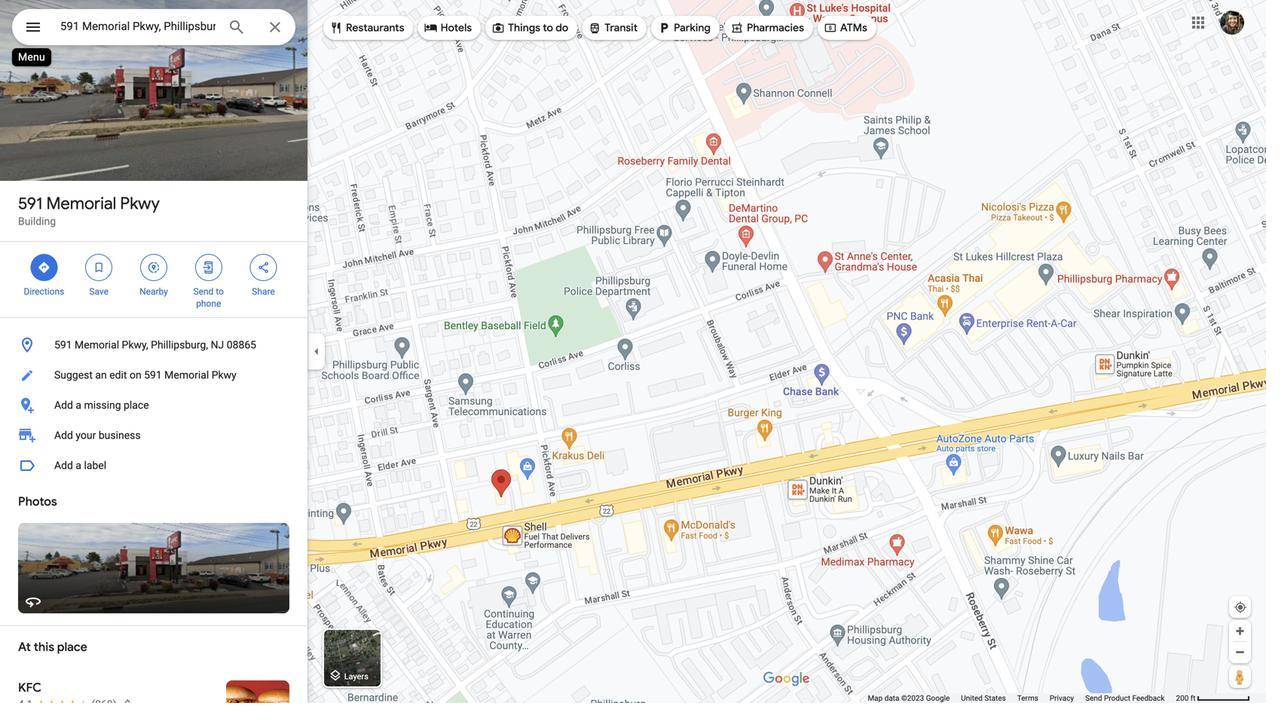 Task type: vqa. For each thing, say whether or not it's contained in the screenshot.


Task type: locate. For each thing, give the bounding box(es) containing it.
 search field
[[12, 9, 296, 48]]

footer containing map data ©2023 google
[[868, 694, 1177, 704]]

591 Memorial Pkwy, Phillipsburg, NJ 08865 field
[[12, 9, 296, 45]]

footer
[[868, 694, 1177, 704]]

 restaurants
[[330, 20, 405, 36]]

add
[[54, 399, 73, 412], [54, 429, 73, 442], [54, 460, 73, 472]]

add left label
[[54, 460, 73, 472]]

add your business link
[[0, 421, 308, 451]]

send product feedback button
[[1086, 694, 1165, 704]]

0 horizontal spatial pkwy
[[120, 193, 160, 214]]


[[731, 20, 744, 36]]

pkwy down nj
[[212, 369, 237, 382]]


[[492, 20, 505, 36]]

200 ft
[[1177, 694, 1196, 703]]

united states
[[962, 694, 1007, 703]]

1 add from the top
[[54, 399, 73, 412]]

data
[[885, 694, 900, 703]]

591 memorial pkwy main content
[[0, 0, 308, 704]]

1 a from the top
[[76, 399, 81, 412]]

0 horizontal spatial to
[[216, 287, 224, 297]]

 hotels
[[424, 20, 472, 36]]

pharmacies
[[747, 21, 805, 35]]

591 inside 591 memorial pkwy building
[[18, 193, 43, 214]]

0 vertical spatial pkwy
[[120, 193, 160, 214]]

footer inside google maps element
[[868, 694, 1177, 704]]

1 vertical spatial to
[[216, 287, 224, 297]]

2 vertical spatial add
[[54, 460, 73, 472]]

591 up the suggest
[[54, 339, 72, 351]]

add inside button
[[54, 460, 73, 472]]

memorial up an on the left bottom of page
[[75, 339, 119, 351]]

add a missing place
[[54, 399, 149, 412]]

states
[[985, 694, 1007, 703]]

send inside button
[[1086, 694, 1103, 703]]

to up phone
[[216, 287, 224, 297]]

feedback
[[1133, 694, 1165, 703]]

place down on
[[124, 399, 149, 412]]

 parking
[[658, 20, 711, 36]]

memorial down phillipsburg,
[[165, 369, 209, 382]]

0 horizontal spatial place
[[57, 640, 87, 655]]

place right this
[[57, 640, 87, 655]]

200
[[1177, 694, 1190, 703]]

591 memorial pkwy, phillipsburg, nj 08865
[[54, 339, 256, 351]]

 button
[[12, 9, 54, 48]]


[[257, 259, 270, 276]]

1 horizontal spatial pkwy
[[212, 369, 237, 382]]

0 vertical spatial memorial
[[46, 193, 116, 214]]

add inside "button"
[[54, 399, 73, 412]]

pkwy inside 591 memorial pkwy building
[[120, 193, 160, 214]]

phone
[[196, 299, 221, 309]]

0 vertical spatial 591
[[18, 193, 43, 214]]

None field
[[60, 17, 216, 35]]

this
[[34, 640, 54, 655]]

1 vertical spatial add
[[54, 429, 73, 442]]

suggest an edit on 591 memorial pkwy button
[[0, 360, 308, 391]]

a left label
[[76, 460, 81, 472]]

591 up building
[[18, 193, 43, 214]]

at
[[18, 640, 31, 655]]

1 vertical spatial send
[[1086, 694, 1103, 703]]

memorial up building
[[46, 193, 116, 214]]

on
[[130, 369, 142, 382]]

4.1 stars 868 reviews image
[[18, 698, 117, 704]]

a left missing
[[76, 399, 81, 412]]

label
[[84, 460, 106, 472]]

0 vertical spatial to
[[543, 21, 554, 35]]


[[147, 259, 161, 276]]

send inside "send to phone"
[[193, 287, 214, 297]]

zoom in image
[[1235, 626, 1247, 637]]

591 for pkwy
[[18, 193, 43, 214]]

add your business
[[54, 429, 141, 442]]

1 vertical spatial 591
[[54, 339, 72, 351]]

memorial
[[46, 193, 116, 214], [75, 339, 119, 351], [165, 369, 209, 382]]

add a label
[[54, 460, 106, 472]]

1 vertical spatial pkwy
[[212, 369, 237, 382]]

2 vertical spatial 591
[[144, 369, 162, 382]]

to
[[543, 21, 554, 35], [216, 287, 224, 297]]

none field inside 591 memorial pkwy, phillipsburg, nj 08865 field
[[60, 17, 216, 35]]

privacy
[[1050, 694, 1075, 703]]


[[24, 16, 42, 38]]

show street view coverage image
[[1230, 666, 1252, 689]]

3 add from the top
[[54, 460, 73, 472]]

kfc
[[18, 681, 42, 696]]

layers
[[344, 672, 369, 682]]

to left do
[[543, 21, 554, 35]]

photos
[[18, 494, 57, 510]]

2 add from the top
[[54, 429, 73, 442]]

0 vertical spatial place
[[124, 399, 149, 412]]

pkwy inside button
[[212, 369, 237, 382]]

place
[[124, 399, 149, 412], [57, 640, 87, 655]]

0 vertical spatial a
[[76, 399, 81, 412]]

1 vertical spatial memorial
[[75, 339, 119, 351]]

0 horizontal spatial 591
[[18, 193, 43, 214]]

hotels
[[441, 21, 472, 35]]

a inside "button"
[[76, 399, 81, 412]]

collapse side panel image
[[308, 344, 325, 360]]

suggest an edit on 591 memorial pkwy
[[54, 369, 237, 382]]

1 horizontal spatial 591
[[54, 339, 72, 351]]

send up phone
[[193, 287, 214, 297]]

send
[[193, 287, 214, 297], [1086, 694, 1103, 703]]

0 vertical spatial add
[[54, 399, 73, 412]]


[[824, 20, 838, 36]]

a inside button
[[76, 460, 81, 472]]

0 vertical spatial send
[[193, 287, 214, 297]]

1 horizontal spatial send
[[1086, 694, 1103, 703]]

add down the suggest
[[54, 399, 73, 412]]

pkwy up 
[[120, 193, 160, 214]]

add for add your business
[[54, 429, 73, 442]]

a
[[76, 399, 81, 412], [76, 460, 81, 472]]

nearby
[[140, 287, 168, 297]]

to inside "send to phone"
[[216, 287, 224, 297]]


[[658, 20, 671, 36]]

pkwy
[[120, 193, 160, 214], [212, 369, 237, 382]]

add a label button
[[0, 451, 308, 481]]

ft
[[1191, 694, 1196, 703]]

2 a from the top
[[76, 460, 81, 472]]

add a missing place button
[[0, 391, 308, 421]]

add for add a missing place
[[54, 399, 73, 412]]

591
[[18, 193, 43, 214], [54, 339, 72, 351], [144, 369, 162, 382]]

 things to do
[[492, 20, 569, 36]]

memorial inside 591 memorial pkwy building
[[46, 193, 116, 214]]

send left product at the bottom right of page
[[1086, 694, 1103, 703]]

restaurants
[[346, 21, 405, 35]]

0 horizontal spatial send
[[193, 287, 214, 297]]

add left your
[[54, 429, 73, 442]]

 pharmacies
[[731, 20, 805, 36]]

591 right on
[[144, 369, 162, 382]]

591 memorial pkwy, phillipsburg, nj 08865 button
[[0, 330, 308, 360]]

things
[[508, 21, 541, 35]]

your
[[76, 429, 96, 442]]

08865
[[227, 339, 256, 351]]

1 vertical spatial a
[[76, 460, 81, 472]]

united states button
[[962, 694, 1007, 704]]

1 horizontal spatial place
[[124, 399, 149, 412]]

1 horizontal spatial to
[[543, 21, 554, 35]]



Task type: describe. For each thing, give the bounding box(es) containing it.
591 memorial pkwy building
[[18, 193, 160, 228]]

send to phone
[[193, 287, 224, 309]]

atms
[[841, 21, 868, 35]]

terms
[[1018, 694, 1039, 703]]

united
[[962, 694, 983, 703]]

nj
[[211, 339, 224, 351]]

edit
[[110, 369, 127, 382]]

2 vertical spatial memorial
[[165, 369, 209, 382]]

google maps element
[[0, 0, 1267, 704]]

2 horizontal spatial 591
[[144, 369, 162, 382]]

 atms
[[824, 20, 868, 36]]

an
[[95, 369, 107, 382]]

place inside "button"
[[124, 399, 149, 412]]

google account: giulia masi  
(giulia.masi@adept.ai) image
[[1221, 11, 1245, 35]]

©2023
[[902, 694, 925, 703]]

a for missing
[[76, 399, 81, 412]]

google
[[927, 694, 950, 703]]

suggest
[[54, 369, 93, 382]]

phillipsburg,
[[151, 339, 208, 351]]


[[92, 259, 106, 276]]

missing
[[84, 399, 121, 412]]

200 ft button
[[1177, 694, 1251, 703]]

directions
[[24, 287, 64, 297]]

add for add a label
[[54, 460, 73, 472]]

1 vertical spatial place
[[57, 640, 87, 655]]


[[424, 20, 438, 36]]

business
[[99, 429, 141, 442]]

transit
[[605, 21, 638, 35]]

591 for pkwy,
[[54, 339, 72, 351]]

pkwy,
[[122, 339, 148, 351]]

privacy button
[[1050, 694, 1075, 704]]

from your device image
[[1235, 601, 1248, 615]]

save
[[89, 287, 109, 297]]


[[202, 259, 216, 276]]

a for label
[[76, 460, 81, 472]]

do
[[556, 21, 569, 35]]

send for send to phone
[[193, 287, 214, 297]]

at this place
[[18, 640, 87, 655]]

kfc link
[[0, 669, 308, 704]]

memorial for pkwy
[[46, 193, 116, 214]]

parking
[[674, 21, 711, 35]]

memorial for pkwy,
[[75, 339, 119, 351]]

product
[[1105, 694, 1131, 703]]

zoom out image
[[1235, 647, 1247, 658]]

to inside ' things to do'
[[543, 21, 554, 35]]

send for send product feedback
[[1086, 694, 1103, 703]]


[[588, 20, 602, 36]]

building
[[18, 215, 56, 228]]

terms button
[[1018, 694, 1039, 704]]

share
[[252, 287, 275, 297]]

price: inexpensive image
[[125, 699, 131, 704]]


[[37, 259, 51, 276]]

 transit
[[588, 20, 638, 36]]


[[330, 20, 343, 36]]

send product feedback
[[1086, 694, 1165, 703]]

map
[[868, 694, 883, 703]]

actions for 591 memorial pkwy region
[[0, 242, 308, 317]]

map data ©2023 google
[[868, 694, 950, 703]]



